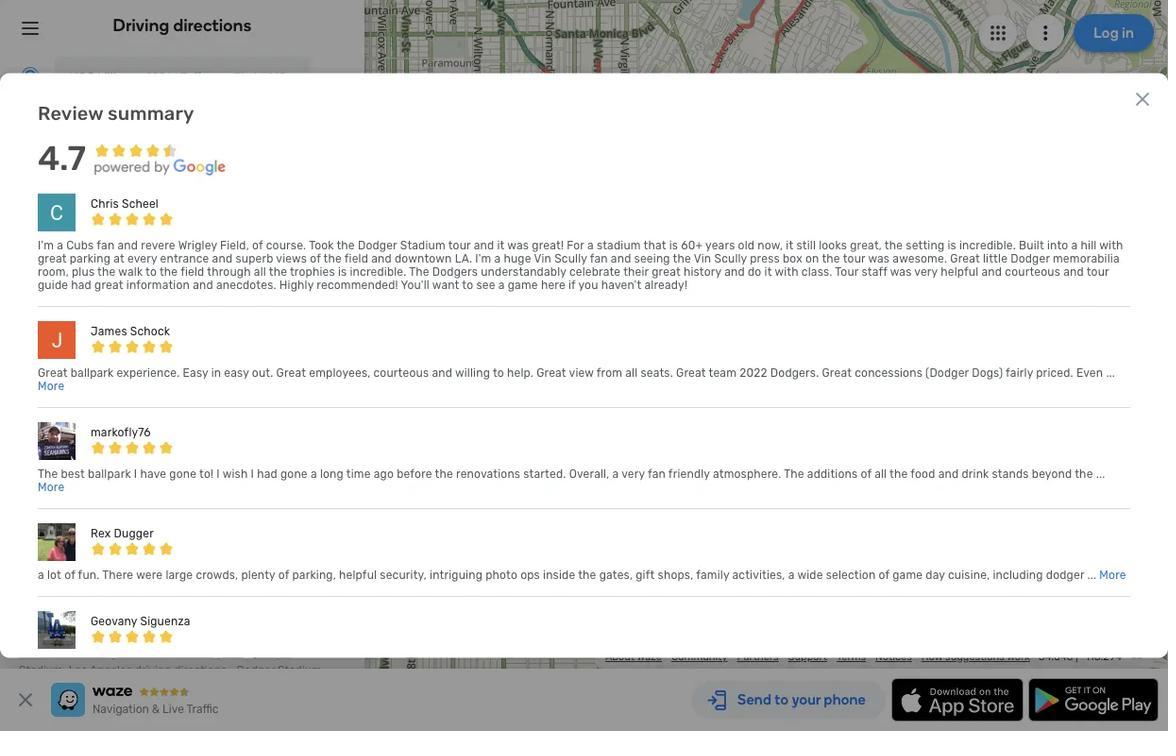 Task type: locate. For each thing, give the bounding box(es) containing it.
la.
[[455, 252, 472, 265]]

scully left do
[[715, 252, 747, 265]]

earth
[[219, 656, 249, 669]]

angeles up crypto.com arena link
[[43, 550, 93, 566]]

- down "city"
[[152, 516, 159, 532]]

1 vertical spatial hollywood
[[129, 584, 194, 600]]

usc left village,
[[668, 460, 692, 475]]

the left |
[[1053, 656, 1071, 669]]

1 horizontal spatial blvd
[[726, 473, 751, 488]]

great,
[[850, 238, 882, 252]]

it
[[497, 238, 505, 252], [786, 238, 794, 252], [765, 265, 772, 278]]

1 horizontal spatial stadium,
[[130, 646, 177, 660]]

additions
[[808, 467, 858, 480]]

... inside the best ballpark i have gone to! i wish i had gone a long time ago before the renovations started. overall, a very fan friendly atmosphere. the additions of all the food and drink stands beyond the ... more
[[1097, 467, 1106, 480]]

hollywood down westfield
[[19, 516, 83, 532]]

0 vertical spatial had
[[71, 278, 92, 291]]

1 horizontal spatial helpful
[[941, 265, 979, 278]]

was right tour
[[869, 252, 890, 265]]

0 vertical spatial directions
[[173, 15, 252, 35]]

geovany siguenza
[[91, 614, 190, 628]]

do
[[748, 265, 762, 278]]

lax for observatory
[[127, 516, 149, 532]]

jefferson for village
[[180, 71, 231, 84]]

fairly
[[1006, 366, 1034, 379]]

0 vertical spatial #1620,
[[260, 71, 296, 84]]

helpful left little
[[941, 265, 979, 278]]

on right box
[[806, 252, 820, 265]]

929 for village,
[[739, 460, 761, 475]]

#1620, for village,
[[754, 473, 793, 488]]

more up westfield
[[38, 480, 65, 493]]

0 vertical spatial haven't
[[602, 278, 642, 291]]

time
[[347, 467, 371, 480], [411, 656, 436, 669]]

all right through
[[254, 265, 266, 278]]

-
[[152, 516, 159, 532], [167, 567, 173, 583], [1081, 650, 1086, 663]]

jefferson
[[180, 71, 231, 84], [668, 473, 723, 488]]

the left best
[[38, 467, 58, 480]]

lax inside lax - departures griffith observatory los angeles international airport (lax) crypto.com arena
[[127, 516, 149, 532]]

0 horizontal spatial tour
[[448, 238, 471, 252]]

dodger inside dodger stadium, los angeles address
[[237, 664, 275, 677]]

stadium, inside dodger stadium, los angeles driving directions
[[19, 664, 66, 677]]

tour up dodgers
[[448, 238, 471, 252]]

blvd right the friendly
[[726, 473, 751, 488]]

ballpark up century
[[88, 467, 131, 480]]

lax inside lax - arrivals universal studios hollywood and citywalk
[[142, 567, 164, 583]]

the right plus
[[97, 265, 116, 278]]

2 horizontal spatial tour
[[1087, 265, 1110, 278]]

angeles right x image
[[40, 681, 82, 694]]

ballpark
[[71, 366, 114, 379], [88, 467, 131, 480]]

westfield century city
[[19, 499, 155, 515]]

lax down "city"
[[127, 516, 149, 532]]

&
[[152, 703, 160, 716]]

and
[[118, 238, 138, 252], [474, 238, 494, 252], [212, 252, 233, 265], [371, 252, 392, 265], [611, 252, 632, 265], [725, 265, 745, 278], [982, 265, 1003, 278], [1064, 265, 1084, 278], [193, 278, 213, 291], [432, 366, 453, 379], [939, 467, 959, 480], [726, 656, 746, 669]]

stadium, inside dodger stadium, los angeles address
[[278, 664, 325, 677]]

1 horizontal spatial great
[[95, 278, 123, 291]]

room,
[[38, 265, 69, 278]]

ca inside usc village 929 w jefferson blvd #1620, los angeles, ca 90089, usa
[[368, 71, 382, 84]]

w for village,
[[764, 460, 773, 475]]

lax - departures link
[[127, 516, 231, 532]]

hollywood inside dodger stadium hollywood bowl
[[19, 516, 83, 532]]

0 horizontal spatial -
[[152, 516, 159, 532]]

w
[[168, 71, 177, 84], [764, 460, 773, 475]]

the left how
[[893, 656, 912, 669]]

w inside usc village 929 w jefferson blvd #1620, los angeles, ca 90089, usa
[[168, 71, 177, 84]]

los inside lax - departures griffith observatory los angeles international airport (lax) crypto.com arena
[[19, 550, 41, 566]]

1 horizontal spatial angeles,
[[668, 487, 717, 501]]

0 vertical spatial ca
[[368, 71, 382, 84]]

34.046
[[1039, 650, 1074, 663]]

0 vertical spatial into
[[1048, 238, 1069, 252]]

vin right huge on the left top of page
[[534, 252, 552, 265]]

it left still
[[786, 238, 794, 252]]

0 vertical spatial ballpark
[[71, 366, 114, 379]]

departures
[[162, 516, 231, 532]]

1 horizontal spatial 929
[[739, 460, 761, 475]]

1 vertical spatial jefferson
[[668, 473, 723, 488]]

fan right for
[[590, 252, 608, 265]]

0 horizontal spatial courteous
[[374, 366, 429, 379]]

the
[[337, 238, 355, 252], [885, 238, 903, 252], [324, 252, 342, 265], [673, 252, 691, 265], [822, 252, 841, 265], [97, 265, 116, 278], [160, 265, 178, 278], [269, 265, 287, 278], [435, 467, 453, 480], [890, 467, 908, 480], [1075, 467, 1094, 480], [578, 568, 597, 581], [658, 656, 676, 669], [893, 656, 912, 669], [1053, 656, 1071, 669]]

all left food
[[875, 467, 887, 480]]

1 horizontal spatial jefferson
[[668, 473, 723, 488]]

929 inside usc village 929 w jefferson blvd #1620, los angeles, ca 90089, usa
[[146, 71, 166, 84]]

for up directions to dodger stadium, los angeles
[[137, 620, 154, 635]]

1 vertical spatial directions
[[174, 664, 227, 677]]

929 inside usc village, 929 w jefferson blvd #1620, los angeles, ca 90089, usa
[[739, 460, 761, 475]]

directions to dodger stadium, los angeles
[[19, 646, 243, 660]]

with
[[1100, 238, 1124, 252], [775, 265, 799, 278]]

2 horizontal spatial great
[[652, 265, 681, 278]]

#1620, inside usc village, 929 w jefferson blvd #1620, los angeles, ca 90089, usa
[[754, 473, 793, 488]]

i
[[134, 467, 137, 480], [217, 467, 220, 480], [251, 467, 254, 480], [38, 656, 41, 669], [342, 656, 345, 669]]

in
[[211, 366, 221, 379]]

0 horizontal spatial 929
[[146, 71, 166, 84]]

terms
[[837, 650, 866, 663]]

directions
[[173, 15, 252, 35], [174, 664, 227, 677]]

0 horizontal spatial time
[[347, 467, 371, 480]]

1 horizontal spatial the
[[409, 265, 430, 278]]

rex
[[91, 526, 111, 540]]

had right years.
[[348, 656, 369, 669]]

haven't
[[602, 278, 642, 291], [44, 656, 84, 669]]

jefferson inside usc village, 929 w jefferson blvd #1620, los angeles, ca 90089, usa
[[668, 473, 723, 488]]

1 vertical spatial #1620,
[[754, 473, 793, 488]]

blvd inside usc village 929 w jefferson blvd #1620, los angeles, ca 90089, usa
[[234, 71, 257, 84]]

0 horizontal spatial 90089,
[[385, 71, 422, 84]]

the right beyond
[[1075, 467, 1094, 480]]

angeles, inside usc village 929 w jefferson blvd #1620, los angeles, ca 90089, usa
[[320, 71, 365, 84]]

nearby places
[[19, 474, 105, 490]]

2 vin from the left
[[694, 252, 712, 265]]

stadium, down the directions
[[19, 664, 66, 677]]

0 horizontal spatial renovations
[[456, 467, 521, 480]]

0 vertical spatial 929
[[146, 71, 166, 84]]

1 horizontal spatial incredible.
[[960, 238, 1017, 252]]

1 vertical spatial haven't
[[44, 656, 84, 669]]

a left cubs
[[57, 238, 63, 252]]

1 scully from the left
[[555, 252, 587, 265]]

the right before
[[435, 467, 453, 480]]

0 vertical spatial stadium
[[597, 238, 641, 252]]

great inside the i'm a cubs fan and revere wrigley field, of course. took the dodger stadium tour and it was great! for a stadium that is 60+ years old now, it still looks great, the setting is incredible. built into a hill with great parking at every entrance and superb views of the field and downtown la.  i'm a huge vin scully fan and seeing the vin scully press box on the tour was awesome. great little dodger memorabilia room, plus the walk to the field through all the trophies is incredible. the dodgers understandably celebrate their great history and do it with class. tour staff was very helpful and courteous and tour guide had great information and anecdotes. highly recommended! you'll want to see a game here if you haven't already!
[[951, 252, 981, 265]]

2 vertical spatial -
[[1081, 650, 1086, 663]]

game
[[508, 278, 538, 291], [893, 568, 923, 581]]

1 vertical spatial more
[[38, 480, 65, 493]]

and down entrance
[[193, 278, 213, 291]]

1 horizontal spatial w
[[764, 460, 773, 475]]

1 vertical spatial stadium
[[400, 238, 446, 252]]

people
[[19, 620, 61, 635]]

image 4 of dodger stadium, los angeles image
[[261, 277, 338, 354]]

link image
[[1130, 648, 1145, 663]]

blvd for village,
[[726, 473, 751, 488]]

blvd up dodger stadium button
[[234, 71, 257, 84]]

a left long
[[311, 467, 317, 480]]

huge
[[504, 252, 532, 265]]

ca inside usc village, 929 w jefferson blvd #1620, los angeles, ca 90089, usa
[[720, 487, 736, 501]]

1 horizontal spatial haven't
[[602, 278, 642, 291]]

1 horizontal spatial very
[[915, 265, 938, 278]]

i'm
[[38, 238, 54, 252], [475, 252, 492, 265]]

90089, for village,
[[739, 487, 779, 501]]

great right out.
[[276, 366, 306, 379]]

1 horizontal spatial vin
[[694, 252, 712, 265]]

the down course.
[[269, 265, 287, 278]]

usa inside usc village, 929 w jefferson blvd #1620, los angeles, ca 90089, usa
[[782, 487, 807, 501]]

0 horizontal spatial game
[[508, 278, 538, 291]]

0 vertical spatial time
[[347, 467, 371, 480]]

1 horizontal spatial usc
[[668, 460, 692, 475]]

0 vertical spatial very
[[915, 265, 938, 278]]

years.
[[306, 656, 339, 669]]

directions up usc village 929 w jefferson blvd #1620, los angeles, ca 90089, usa
[[173, 15, 252, 35]]

the left want
[[409, 265, 430, 278]]

good
[[381, 656, 408, 669]]

is left "60+" on the right top of the page
[[670, 238, 678, 252]]

1 horizontal spatial #1620,
[[754, 473, 793, 488]]

about
[[606, 650, 635, 663]]

... right "even" in the bottom right of the page
[[1107, 366, 1116, 379]]

0 vertical spatial usa
[[425, 71, 448, 84]]

los inside dodger stadium, los angeles driving directions
[[69, 664, 87, 677]]

usc inside usc village, 929 w jefferson blvd #1620, los angeles, ca 90089, usa
[[668, 460, 692, 475]]

stadium inside dodger stadium button
[[117, 117, 168, 132]]

more
[[38, 379, 65, 392], [38, 480, 65, 493], [1100, 568, 1127, 581]]

... right dodger
[[1088, 568, 1097, 581]]

1 horizontal spatial game
[[893, 568, 923, 581]]

- for arrivals
[[167, 567, 173, 583]]

usc village 929 w jefferson blvd #1620, los angeles, ca 90089, usa
[[69, 69, 448, 85]]

of right field,
[[252, 238, 263, 252]]

this
[[438, 656, 459, 669]]

1 horizontal spatial fan
[[590, 252, 608, 265]]

fun.
[[78, 568, 100, 581]]

press
[[750, 252, 780, 265]]

the right still
[[822, 252, 841, 265]]

course.
[[266, 238, 306, 252]]

ca for village,
[[720, 487, 736, 501]]

1 horizontal spatial with
[[1100, 238, 1124, 252]]

time left this
[[411, 656, 436, 669]]

directions up 'traffic'
[[174, 664, 227, 677]]

celebrate
[[570, 265, 621, 278]]

on inside the i'm a cubs fan and revere wrigley field, of course. took the dodger stadium tour and it was great! for a stadium that is 60+ years old now, it still looks great, the setting is incredible. built into a hill with great parking at every entrance and superb views of the field and downtown la.  i'm a huge vin scully fan and seeing the vin scully press box on the tour was awesome. great little dodger memorabilia room, plus the walk to the field through all the trophies is incredible. the dodgers understandably celebrate their great history and do it with class. tour staff was very helpful and courteous and tour guide had great information and anecdotes. highly recommended! you'll want to see a game here if you haven't already!
[[806, 252, 820, 265]]

jefferson inside usc village 929 w jefferson blvd #1620, los angeles, ca 90089, usa
[[180, 71, 231, 84]]

waze
[[637, 650, 662, 663]]

including
[[993, 568, 1044, 581]]

it right do
[[765, 265, 772, 278]]

i'm right the la.
[[475, 252, 492, 265]]

1 horizontal spatial 90089,
[[739, 487, 779, 501]]

the left additions
[[784, 467, 805, 480]]

ca for village
[[368, 71, 382, 84]]

dodger inside dodger stadium hollywood bowl
[[165, 499, 210, 515]]

0 vertical spatial angeles,
[[320, 71, 365, 84]]

1 gone from the left
[[169, 467, 197, 480]]

1 vertical spatial blvd
[[726, 473, 751, 488]]

1 vertical spatial with
[[775, 265, 799, 278]]

w right village,
[[764, 460, 773, 475]]

guide
[[38, 278, 68, 291]]

1 horizontal spatial hollywood
[[129, 584, 194, 600]]

angeles up address
[[90, 664, 132, 677]]

- inside lax - departures griffith observatory los angeles international airport (lax) crypto.com arena
[[152, 516, 159, 532]]

ballpark inside great ballpark experience. easy in easy out. great employees, courteous and willing to help. great view from all seats. great team 2022 dodgers. great concessions (dodger dogs) fairly priced. even ... more
[[71, 366, 114, 379]]

photo
[[486, 568, 518, 581]]

1 vertical spatial ca
[[720, 487, 736, 501]]

1 vertical spatial into
[[634, 656, 655, 669]]

0 horizontal spatial scully
[[555, 252, 587, 265]]

2 gone from the left
[[281, 467, 308, 480]]

929 up summary on the top left of page
[[146, 71, 166, 84]]

great down image 1 of dodger stadium, los angeles
[[38, 366, 68, 379]]

0 vertical spatial hollywood
[[19, 516, 83, 532]]

hollywood
[[19, 516, 83, 532], [129, 584, 194, 600]]

field down wrigley
[[181, 265, 204, 278]]

x image
[[1132, 87, 1154, 110]]

w for village
[[168, 71, 177, 84]]

1 vertical spatial w
[[764, 460, 773, 475]]

1 horizontal spatial is
[[670, 238, 678, 252]]

0 vertical spatial jefferson
[[180, 71, 231, 84]]

and down hill
[[1064, 265, 1084, 278]]

0 horizontal spatial #1620,
[[260, 71, 296, 84]]

gone left long
[[281, 467, 308, 480]]

incredible. left built
[[960, 238, 1017, 252]]

90089, for village
[[385, 71, 422, 84]]

and left willing
[[432, 366, 453, 379]]

1 vertical spatial 90089,
[[739, 487, 779, 501]]

1 vertical spatial on
[[202, 656, 216, 669]]

into right built
[[1048, 238, 1069, 252]]

1 horizontal spatial ca
[[720, 487, 736, 501]]

with left the class.
[[775, 265, 799, 278]]

helpful inside the i'm a cubs fan and revere wrigley field, of course. took the dodger stadium tour and it was great! for a stadium that is 60+ years old now, it still looks great, the setting is incredible. built into a hill with great parking at every entrance and superb views of the field and downtown la.  i'm a huge vin scully fan and seeing the vin scully press box on the tour was awesome. great little dodger memorabilia room, plus the walk to the field through all the trophies is incredible. the dodgers understandably celebrate their great history and do it with class. tour staff was very helpful and courteous and tour guide had great information and anecdotes. highly recommended! you'll want to see a game here if you haven't already!
[[941, 265, 979, 278]]

1 horizontal spatial had
[[257, 467, 278, 480]]

of inside the best ballpark i have gone to! i wish i had gone a long time ago before the renovations started. overall, a very fan friendly atmosphere. the additions of all the food and drink stands beyond the ... more
[[861, 467, 872, 480]]

village,
[[695, 460, 736, 475]]

- inside lax - arrivals universal studios hollywood and citywalk
[[167, 567, 173, 583]]

0 vertical spatial w
[[168, 71, 177, 84]]

a
[[57, 238, 63, 252], [588, 238, 594, 252], [1072, 238, 1078, 252], [495, 252, 501, 265], [499, 278, 505, 291], [311, 467, 317, 480], [613, 467, 619, 480], [38, 568, 44, 581], [789, 568, 795, 581], [372, 656, 378, 669]]

usc for village
[[69, 69, 95, 85]]

0 vertical spatial usc
[[69, 69, 95, 85]]

lax - arrivals link
[[142, 567, 223, 583]]

(lax)
[[224, 550, 254, 566]]

great down at
[[95, 278, 123, 291]]

1 horizontal spatial into
[[1048, 238, 1069, 252]]

had inside the i'm a cubs fan and revere wrigley field, of course. took the dodger stadium tour and it was great! for a stadium that is 60+ years old now, it still looks great, the setting is incredible. built into a hill with great parking at every entrance and superb views of the field and downtown la.  i'm a huge vin scully fan and seeing the vin scully press box on the tour was awesome. great little dodger memorabilia room, plus the walk to the field through all the trophies is incredible. the dodgers understandably celebrate their great history and do it with class. tour staff was very helpful and courteous and tour guide had great information and anecdotes. highly recommended! you'll want to see a game here if you haven't already!
[[71, 278, 92, 291]]

1 vertical spatial time
[[411, 656, 436, 669]]

parking
[[70, 252, 111, 265]]

0 horizontal spatial gone
[[169, 467, 197, 480]]

0 horizontal spatial incredible.
[[350, 265, 407, 278]]

0 vertical spatial incredible.
[[960, 238, 1017, 252]]

image 2 of dodger stadium, los angeles image
[[100, 277, 177, 354]]

a left wide
[[789, 568, 795, 581]]

90089, inside usc village 929 w jefferson blvd #1620, los angeles, ca 90089, usa
[[385, 71, 422, 84]]

incredible.
[[960, 238, 1017, 252], [350, 265, 407, 278]]

angeles inside lax - departures griffith observatory los angeles international airport (lax) crypto.com arena
[[43, 550, 93, 566]]

was up understandably
[[508, 238, 529, 252]]

support link
[[788, 650, 828, 663]]

from
[[597, 366, 623, 379]]

with right hill
[[1100, 238, 1124, 252]]

blvd inside usc village, 929 w jefferson blvd #1620, los angeles, ca 90089, usa
[[726, 473, 751, 488]]

i right the wish
[[251, 467, 254, 480]]

image 1 of dodger stadium, los angeles image
[[19, 277, 96, 354]]

tour
[[448, 238, 471, 252], [843, 252, 866, 265], [1087, 265, 1110, 278]]

current location image
[[19, 64, 42, 87]]

it up understandably
[[497, 238, 505, 252]]

0 horizontal spatial very
[[622, 467, 645, 480]]

had down parking
[[71, 278, 92, 291]]

great up guide
[[38, 252, 67, 265]]

w inside usc village, 929 w jefferson blvd #1620, los angeles, ca 90089, usa
[[764, 460, 773, 475]]

been
[[87, 656, 114, 669]]

ballpark inside the best ballpark i have gone to! i wish i had gone a long time ago before the renovations started. overall, a very fan friendly atmosphere. the additions of all the food and drink stands beyond the ... more
[[88, 467, 131, 480]]

dodger stadium
[[69, 117, 168, 132]]

2 vertical spatial stadium
[[213, 499, 265, 515]]

1 vertical spatial stadium
[[679, 656, 723, 669]]

recommended!
[[317, 278, 398, 291]]

time inside the best ballpark i have gone to! i wish i had gone a long time ago before the renovations started. overall, a very fan friendly atmosphere. the additions of all the food and drink stands beyond the ... more
[[347, 467, 371, 480]]

0 horizontal spatial on
[[202, 656, 216, 669]]

i'm right 8
[[38, 238, 54, 252]]

#1620, inside usc village 929 w jefferson blvd #1620, los angeles, ca 90089, usa
[[260, 71, 296, 84]]

fan right cubs
[[97, 238, 115, 252]]

definitely
[[492, 656, 544, 669]]

helpful
[[941, 265, 979, 278], [339, 568, 377, 581]]

stadium, up driving
[[130, 646, 177, 660]]

employees,
[[309, 366, 371, 379]]

1 horizontal spatial it
[[765, 265, 772, 278]]

usa inside usc village 929 w jefferson blvd #1620, los angeles, ca 90089, usa
[[425, 71, 448, 84]]

the
[[409, 265, 430, 278], [38, 467, 58, 480], [784, 467, 805, 480]]

heaven
[[159, 656, 200, 669]]

and inside the best ballpark i have gone to! i wish i had gone a long time ago before the renovations started. overall, a very fan friendly atmosphere. the additions of all the food and drink stands beyond the ... more
[[939, 467, 959, 480]]

929 right village,
[[739, 460, 761, 475]]

1 vertical spatial -
[[167, 567, 173, 583]]

game down huge on the left top of page
[[508, 278, 538, 291]]

before
[[397, 467, 432, 480]]

- for departures
[[152, 516, 159, 532]]

8
[[19, 250, 27, 265]]

90089, inside usc village, 929 w jefferson blvd #1620, los angeles, ca 90089, usa
[[739, 487, 779, 501]]

1 vertical spatial usa
[[782, 487, 807, 501]]

notices
[[876, 650, 912, 663]]

directions
[[19, 646, 73, 660]]

zoom in image
[[1124, 566, 1147, 589]]

1 horizontal spatial tour
[[843, 252, 866, 265]]

show
[[19, 197, 53, 212]]

usc
[[69, 69, 95, 85], [668, 460, 692, 475]]

hollywood inside lax - arrivals universal studios hollywood and citywalk
[[129, 584, 194, 600]]

1 vin from the left
[[534, 252, 552, 265]]

help.
[[507, 366, 534, 379]]

1 horizontal spatial stadium
[[213, 499, 265, 515]]

- right were
[[167, 567, 173, 583]]

directions inside dodger stadium, los angeles driving directions
[[174, 664, 227, 677]]

stadium inside dodger stadium hollywood bowl
[[213, 499, 265, 515]]

to right walk
[[146, 265, 157, 278]]

0 horizontal spatial angeles,
[[320, 71, 365, 84]]

0 vertical spatial renovations
[[456, 467, 521, 480]]

westfield
[[19, 499, 74, 515]]

2 horizontal spatial stadium
[[400, 238, 446, 252]]

the right about
[[658, 656, 676, 669]]

0 vertical spatial lax
[[127, 516, 149, 532]]

1 horizontal spatial gone
[[281, 467, 308, 480]]

los inside usc village, 929 w jefferson blvd #1620, los angeles, ca 90089, usa
[[796, 473, 816, 488]]

you'll
[[401, 278, 430, 291]]

angeles, for village,
[[668, 487, 717, 501]]

friendly
[[669, 467, 710, 480]]

1 vertical spatial lax
[[142, 567, 164, 583]]

angeles, for village
[[320, 71, 365, 84]]

angeles, inside usc village, 929 w jefferson blvd #1620, los angeles, ca 90089, usa
[[668, 487, 717, 501]]

stadium up you'll
[[400, 238, 446, 252]]

westfield century city link
[[19, 499, 155, 515]]

renovations inside the best ballpark i have gone to! i wish i had gone a long time ago before the renovations started. overall, a very fan friendly atmosphere. the additions of all the food and drink stands beyond the ... more
[[456, 467, 521, 480]]

courteous down built
[[1005, 265, 1061, 278]]

stadium, for driving
[[19, 664, 66, 677]]

very right overall,
[[622, 467, 645, 480]]

of right "plenty"
[[278, 568, 289, 581]]

renovations right notices
[[915, 656, 979, 669]]



Task type: vqa. For each thing, say whether or not it's contained in the screenshot.
Your
no



Task type: describe. For each thing, give the bounding box(es) containing it.
0 horizontal spatial is
[[338, 265, 347, 278]]

beyond
[[1032, 467, 1073, 480]]

929 for village
[[146, 71, 166, 84]]

their
[[624, 265, 649, 278]]

james
[[91, 324, 127, 338]]

... right 'top'
[[1095, 656, 1104, 669]]

how suggestions work link
[[922, 650, 1031, 663]]

easy
[[183, 366, 208, 379]]

airport
[[178, 550, 221, 566]]

great ballpark experience. easy in easy out. great employees, courteous and willing to help. great view from all seats. great team 2022 dodgers. great concessions (dodger dogs) fairly priced. even ... more
[[38, 366, 1116, 392]]

dodger inside dodger stadium, los angeles driving directions
[[253, 646, 292, 660]]

lax - arrivals universal studios hollywood and citywalk
[[19, 567, 277, 600]]

to left been
[[75, 646, 86, 660]]

partners
[[737, 650, 779, 663]]

usa for village
[[425, 71, 448, 84]]

into inside the i'm a cubs fan and revere wrigley field, of course. took the dodger stadium tour and it was great! for a stadium that is 60+ years old now, it still looks great, the setting is incredible. built into a hill with great parking at every entrance and superb views of the field and downtown la.  i'm a huge vin scully fan and seeing the vin scully press box on the tour was awesome. great little dodger memorabilia room, plus the walk to the field through all the trophies is incredible. the dodgers understandably celebrate their great history and do it with class. tour staff was very helpful and courteous and tour guide had great information and anecdotes. highly recommended! you'll want to see a game here if you haven't already!
[[1048, 238, 1069, 252]]

of right "selection"
[[879, 568, 890, 581]]

community
[[672, 650, 728, 663]]

and
[[197, 584, 221, 600]]

0 horizontal spatial with
[[775, 265, 799, 278]]

trophies
[[290, 265, 335, 278]]

x image
[[14, 689, 37, 711]]

the left food
[[890, 467, 908, 480]]

i haven't been to blue heaven on earth for over 4 years. i had a good time this time. definitely nostalgic going into the stadium and pleasantly surprised by all the renovations especially to the top ...
[[38, 656, 1104, 669]]

scheel
[[122, 197, 159, 210]]

60+
[[681, 238, 703, 252]]

stadium, for address
[[278, 664, 325, 677]]

rex dugger
[[91, 526, 154, 540]]

even
[[1077, 366, 1104, 379]]

i right 'to!'
[[217, 467, 220, 480]]

field,
[[220, 238, 249, 252]]

to inside great ballpark experience. easy in easy out. great employees, courteous and willing to help. great view from all seats. great team 2022 dodgers. great concessions (dodger dogs) fairly priced. even ... more
[[493, 366, 504, 379]]

a left 'lot'
[[38, 568, 44, 581]]

0 horizontal spatial great
[[38, 252, 67, 265]]

2 vertical spatial had
[[348, 656, 369, 669]]

and right awesome. at the right of page
[[982, 265, 1003, 278]]

old
[[738, 238, 755, 252]]

also
[[64, 620, 89, 635]]

surprised
[[808, 656, 860, 669]]

image 3 of dodger stadium, los angeles image
[[180, 277, 257, 354]]

usa for village,
[[782, 487, 807, 501]]

great right dodgers.
[[822, 366, 852, 379]]

the right great,
[[885, 238, 903, 252]]

of right views
[[310, 252, 321, 265]]

lax for studios
[[142, 567, 164, 583]]

dodgers
[[433, 265, 478, 278]]

1 vertical spatial incredible.
[[350, 265, 407, 278]]

usc for village,
[[668, 460, 692, 475]]

great left team
[[676, 366, 706, 379]]

a left huge on the left top of page
[[495, 252, 501, 265]]

live
[[163, 703, 184, 716]]

very inside the i'm a cubs fan and revere wrigley field, of course. took the dodger stadium tour and it was great! for a stadium that is 60+ years old now, it still looks great, the setting is incredible. built into a hill with great parking at every entrance and superb views of the field and downtown la.  i'm a huge vin scully fan and seeing the vin scully press box on the tour was awesome. great little dodger memorabilia room, plus the walk to the field through all the trophies is incredible. the dodgers understandably celebrate their great history and do it with class. tour staff was very helpful and courteous and tour guide had great information and anecdotes. highly recommended! you'll want to see a game here if you haven't already!
[[915, 265, 938, 278]]

address
[[85, 681, 127, 694]]

the up the recommended!
[[324, 252, 342, 265]]

location image
[[19, 111, 42, 134]]

1 horizontal spatial field
[[345, 252, 369, 265]]

dogs)
[[972, 366, 1004, 379]]

arrivals
[[176, 567, 223, 583]]

geovany
[[91, 614, 137, 628]]

stadium inside the i'm a cubs fan and revere wrigley field, of course. took the dodger stadium tour and it was great! for a stadium that is 60+ years old now, it still looks great, the setting is incredible. built into a hill with great parking at every entrance and superb views of the field and downtown la.  i'm a huge vin scully fan and seeing the vin scully press box on the tour was awesome. great little dodger memorabilia room, plus the walk to the field through all the trophies is incredible. the dodgers understandably celebrate their great history and do it with class. tour staff was very helpful and courteous and tour guide had great information and anecdotes. highly recommended! you'll want to see a game here if you haven't already!
[[597, 238, 641, 252]]

and right the la.
[[474, 238, 494, 252]]

still
[[797, 238, 816, 252]]

views
[[276, 252, 307, 265]]

angeles inside dodger stadium, los angeles driving directions
[[90, 664, 132, 677]]

angeles inside dodger stadium, los angeles address
[[40, 681, 82, 694]]

easy
[[224, 366, 249, 379]]

i left the have
[[134, 467, 137, 480]]

search
[[92, 620, 134, 635]]

2 horizontal spatial it
[[786, 238, 794, 252]]

0 horizontal spatial it
[[497, 238, 505, 252]]

a right for
[[588, 238, 594, 252]]

family
[[697, 568, 730, 581]]

observatory
[[64, 533, 139, 549]]

los inside dodger stadium, los angeles address
[[19, 681, 37, 694]]

and inside great ballpark experience. easy in easy out. great employees, courteous and willing to help. great view from all seats. great team 2022 dodgers. great concessions (dodger dogs) fairly priced. even ... more
[[432, 366, 453, 379]]

to right work
[[1039, 656, 1050, 669]]

terms link
[[837, 650, 866, 663]]

village
[[98, 69, 139, 85]]

... inside great ballpark experience. easy in easy out. great employees, courteous and willing to help. great view from all seats. great team 2022 dodgers. great concessions (dodger dogs) fairly priced. even ... more
[[1107, 366, 1116, 379]]

very inside the best ballpark i have gone to! i wish i had gone a long time ago before the renovations started. overall, a very fan friendly atmosphere. the additions of all the food and drink stands beyond the ... more
[[622, 467, 645, 480]]

over
[[270, 656, 294, 669]]

chris
[[91, 197, 119, 210]]

image 7 of dodger stadium, los angeles image
[[180, 358, 257, 435]]

walk
[[118, 265, 143, 278]]

revere
[[141, 238, 175, 252]]

dodger stadium, los angeles address
[[19, 664, 325, 694]]

out.
[[252, 366, 273, 379]]

little
[[983, 252, 1008, 265]]

of right 'lot'
[[64, 568, 75, 581]]

stadium for dodger stadium
[[117, 117, 168, 132]]

activities,
[[733, 568, 786, 581]]

willing
[[455, 366, 490, 379]]

cuisine,
[[949, 568, 990, 581]]

james schock
[[91, 324, 170, 338]]

blue
[[131, 656, 156, 669]]

reviews
[[56, 197, 103, 212]]

jefferson for village,
[[668, 473, 723, 488]]

the down revere on the left top of the page
[[160, 265, 178, 278]]

courteous inside the i'm a cubs fan and revere wrigley field, of course. took the dodger stadium tour and it was great! for a stadium that is 60+ years old now, it still looks great, the setting is incredible. built into a hill with great parking at every entrance and superb views of the field and downtown la.  i'm a huge vin scully fan and seeing the vin scully press box on the tour was awesome. great little dodger memorabilia room, plus the walk to the field through all the trophies is incredible. the dodgers understandably celebrate their great history and do it with class. tour staff was very helpful and courteous and tour guide had great information and anecdotes. highly recommended! you'll want to see a game here if you haven't already!
[[1005, 265, 1061, 278]]

1 horizontal spatial for
[[252, 656, 267, 669]]

a right see
[[499, 278, 505, 291]]

1 vertical spatial renovations
[[915, 656, 979, 669]]

2 horizontal spatial the
[[784, 467, 805, 480]]

great!
[[532, 238, 564, 252]]

image 8 of dodger stadium, los angeles image
[[261, 358, 338, 435]]

every
[[127, 252, 157, 265]]

intriguing
[[430, 568, 483, 581]]

2 vertical spatial more
[[1100, 568, 1127, 581]]

angeles right the heaven
[[201, 646, 243, 660]]

blvd for village
[[234, 71, 257, 84]]

entrance
[[160, 252, 209, 265]]

setting
[[906, 238, 945, 252]]

wish
[[223, 467, 248, 480]]

and left the superb
[[212, 252, 233, 265]]

and left pleasantly
[[726, 656, 746, 669]]

1 horizontal spatial i'm
[[475, 252, 492, 265]]

dugger
[[114, 526, 154, 540]]

top
[[1074, 656, 1092, 669]]

0 horizontal spatial i'm
[[38, 238, 54, 252]]

griffith observatory link
[[19, 533, 139, 549]]

stadium inside the i'm a cubs fan and revere wrigley field, of course. took the dodger stadium tour and it was great! for a stadium that is 60+ years old now, it still looks great, the setting is incredible. built into a hill with great parking at every entrance and superb views of the field and downtown la.  i'm a huge vin scully fan and seeing the vin scully press box on the tour was awesome. great little dodger memorabilia room, plus the walk to the field through all the trophies is incredible. the dodgers understandably celebrate their great history and do it with class. tour staff was very helpful and courteous and tour guide had great information and anecdotes. highly recommended! you'll want to see a game here if you haven't already!
[[400, 238, 446, 252]]

2 horizontal spatial -
[[1081, 650, 1086, 663]]

all inside great ballpark experience. easy in easy out. great employees, courteous and willing to help. great view from all seats. great team 2022 dodgers. great concessions (dodger dogs) fairly priced. even ... more
[[626, 366, 638, 379]]

0 horizontal spatial field
[[181, 265, 204, 278]]

the right inside at the left bottom of the page
[[578, 568, 597, 581]]

box
[[783, 252, 803, 265]]

a right overall,
[[613, 467, 619, 480]]

fan inside the best ballpark i have gone to! i wish i had gone a long time ago before the renovations started. overall, a very fan friendly atmosphere. the additions of all the food and drink stands beyond the ... more
[[648, 467, 666, 480]]

citywalk
[[224, 584, 277, 600]]

nearby
[[19, 474, 62, 490]]

here
[[541, 278, 566, 291]]

image 5 of dodger stadium, los angeles image
[[19, 358, 96, 435]]

suggestions
[[946, 650, 1005, 663]]

and left do
[[725, 265, 745, 278]]

atmosphere.
[[713, 467, 782, 480]]

stadium for dodger stadium hollywood bowl
[[213, 499, 265, 515]]

driving
[[135, 664, 171, 677]]

all inside the i'm a cubs fan and revere wrigley field, of course. took the dodger stadium tour and it was great! for a stadium that is 60+ years old now, it still looks great, the setting is incredible. built into a hill with great parking at every entrance and superb views of the field and downtown la.  i'm a huge vin scully fan and seeing the vin scully press box on the tour was awesome. great little dodger memorabilia room, plus the walk to the field through all the trophies is incredible. the dodgers understandably celebrate their great history and do it with class. tour staff was very helpful and courteous and tour guide had great information and anecdotes. highly recommended! you'll want to see a game here if you haven't already!
[[254, 265, 266, 278]]

a left good at the bottom left of page
[[372, 656, 378, 669]]

seeing
[[635, 252, 671, 265]]

pleasantly
[[749, 656, 805, 669]]

more inside great ballpark experience. easy in easy out. great employees, courteous and willing to help. great view from all seats. great team 2022 dodgers. great concessions (dodger dogs) fairly priced. even ... more
[[38, 379, 65, 392]]

and up walk
[[118, 238, 138, 252]]

anecdotes.
[[216, 278, 277, 291]]

notices link
[[876, 650, 912, 663]]

was right the staff
[[891, 265, 912, 278]]

0 vertical spatial with
[[1100, 238, 1124, 252]]

great left "view"
[[537, 366, 567, 379]]

0 horizontal spatial fan
[[97, 238, 115, 252]]

more inside the best ballpark i have gone to! i wish i had gone a long time ago before the renovations started. overall, a very fan friendly atmosphere. the additions of all the food and drink stands beyond the ... more
[[38, 480, 65, 493]]

i down people
[[38, 656, 41, 669]]

looks
[[819, 238, 847, 252]]

selection
[[826, 568, 876, 581]]

0 horizontal spatial haven't
[[44, 656, 84, 669]]

0 horizontal spatial for
[[137, 620, 154, 635]]

the inside the i'm a cubs fan and revere wrigley field, of course. took the dodger stadium tour and it was great! for a stadium that is 60+ years old now, it still looks great, the setting is incredible. built into a hill with great parking at every entrance and superb views of the field and downtown la.  i'm a huge vin scully fan and seeing the vin scully press box on the tour was awesome. great little dodger memorabilia room, plus the walk to the field through all the trophies is incredible. the dodgers understandably celebrate their great history and do it with class. tour staff was very helpful and courteous and tour guide had great information and anecdotes. highly recommended! you'll want to see a game here if you haven't already!
[[409, 265, 430, 278]]

the best ballpark i have gone to! i wish i had gone a long time ago before the renovations started. overall, a very fan friendly atmosphere. the additions of all the food and drink stands beyond the ... more
[[38, 467, 1106, 493]]

0 horizontal spatial the
[[38, 467, 58, 480]]

a left hill
[[1072, 238, 1078, 252]]

i right years.
[[342, 656, 345, 669]]

people also search for
[[19, 620, 154, 635]]

cubs
[[66, 238, 94, 252]]

to left the "blue" in the bottom left of the page
[[117, 656, 128, 669]]

courteous inside great ballpark experience. easy in easy out. great employees, courteous and willing to help. great view from all seats. great team 2022 dodgers. great concessions (dodger dogs) fairly priced. even ... more
[[374, 366, 429, 379]]

city
[[130, 499, 155, 515]]

all inside the best ballpark i have gone to! i wish i had gone a long time ago before the renovations started. overall, a very fan friendly atmosphere. the additions of all the food and drink stands beyond the ... more
[[875, 467, 887, 480]]

haven't inside the i'm a cubs fan and revere wrigley field, of course. took the dodger stadium tour and it was great! for a stadium that is 60+ years old now, it still looks great, the setting is incredible. built into a hill with great parking at every entrance and superb views of the field and downtown la.  i'm a huge vin scully fan and seeing the vin scully press box on the tour was awesome. great little dodger memorabilia room, plus the walk to the field through all the trophies is incredible. the dodgers understandably celebrate their great history and do it with class. tour staff was very helpful and courteous and tour guide had great information and anecdotes. highly recommended! you'll want to see a game here if you haven't already!
[[602, 278, 642, 291]]

los inside usc village 929 w jefferson blvd #1620, los angeles, ca 90089, usa
[[299, 71, 317, 84]]

1 vertical spatial game
[[893, 568, 923, 581]]

seats.
[[641, 366, 674, 379]]

1 vertical spatial helpful
[[339, 568, 377, 581]]

2 horizontal spatial is
[[948, 238, 957, 252]]

century
[[78, 499, 127, 515]]

navigation
[[93, 703, 149, 716]]

arena
[[95, 567, 131, 583]]

to left see
[[462, 278, 474, 291]]

#1620, for village
[[260, 71, 296, 84]]

image 6 of dodger stadium, los angeles image
[[100, 358, 177, 435]]

built
[[1019, 238, 1045, 252]]

concessions
[[855, 366, 923, 379]]

review
[[38, 101, 103, 124]]

game inside the i'm a cubs fan and revere wrigley field, of course. took the dodger stadium tour and it was great! for a stadium that is 60+ years old now, it still looks great, the setting is incredible. built into a hill with great parking at every entrance and superb views of the field and downtown la.  i'm a huge vin scully fan and seeing the vin scully press box on the tour was awesome. great little dodger memorabilia room, plus the walk to the field through all the trophies is incredible. the dodgers understandably celebrate their great history and do it with class. tour staff was very helpful and courteous and tour guide had great information and anecdotes. highly recommended! you'll want to see a game here if you haven't already!
[[508, 278, 538, 291]]

2 scully from the left
[[715, 252, 747, 265]]

the right seeing
[[673, 252, 691, 265]]

and left seeing
[[611, 252, 632, 265]]

class.
[[802, 265, 833, 278]]

the right 'took' at the top of page
[[337, 238, 355, 252]]

had inside the best ballpark i have gone to! i wish i had gone a long time ago before the renovations started. overall, a very fan friendly atmosphere. the additions of all the food and drink stands beyond the ... more
[[257, 467, 278, 480]]

all right "by"
[[878, 656, 891, 669]]

and up the recommended!
[[371, 252, 392, 265]]

dodger inside button
[[69, 117, 114, 132]]

by
[[863, 656, 875, 669]]

took
[[309, 238, 334, 252]]



